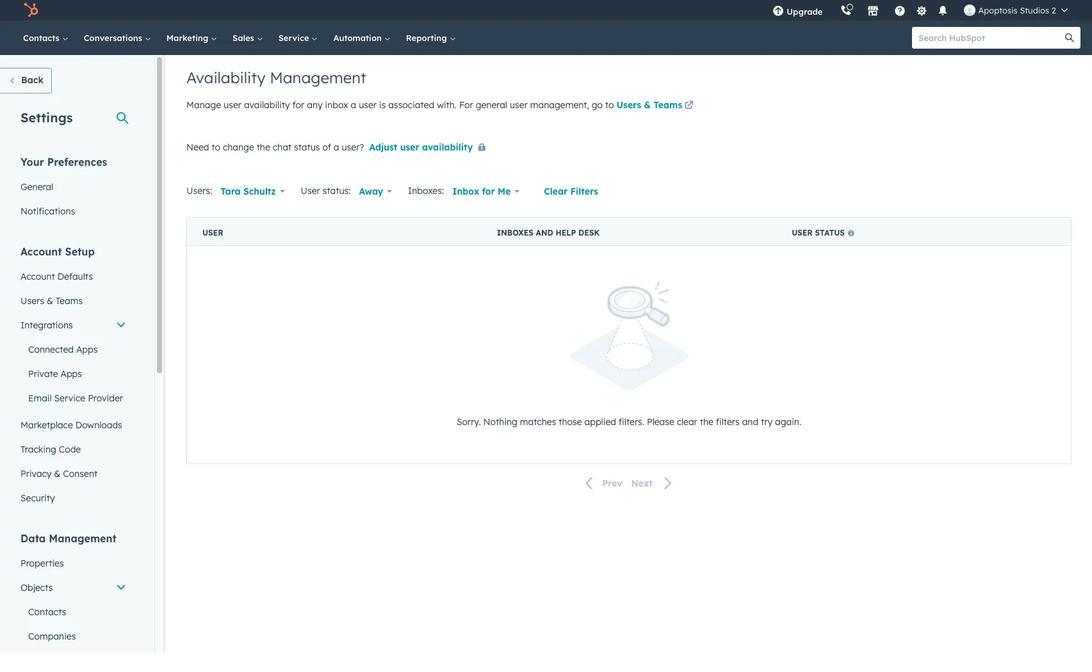 Task type: locate. For each thing, give the bounding box(es) containing it.
1 vertical spatial users
[[21, 295, 44, 307]]

filters.
[[619, 417, 645, 428]]

security
[[21, 493, 55, 504]]

inbox
[[452, 186, 479, 197]]

the left chat
[[257, 142, 270, 153]]

general
[[476, 99, 507, 111]]

1 vertical spatial contacts
[[28, 607, 66, 618]]

1 vertical spatial a
[[334, 142, 339, 153]]

availability management
[[186, 68, 366, 87]]

to right go
[[605, 99, 614, 111]]

users & teams up integrations at the left of page
[[21, 295, 83, 307]]

calling icon button
[[836, 2, 858, 19]]

1 horizontal spatial users & teams link
[[617, 99, 696, 114]]

users & teams link
[[617, 99, 696, 114], [13, 289, 134, 313]]

adjust user availability button
[[369, 140, 491, 156]]

private apps link
[[13, 362, 134, 386]]

users
[[617, 99, 641, 111], [21, 295, 44, 307]]

settings image
[[916, 5, 928, 17]]

& right the privacy
[[54, 468, 60, 480]]

users & teams link for setup
[[13, 289, 134, 313]]

1 horizontal spatial users & teams
[[617, 99, 683, 111]]

service
[[279, 33, 312, 43], [54, 393, 85, 404]]

1 vertical spatial apps
[[61, 368, 82, 380]]

2 vertical spatial &
[[54, 468, 60, 480]]

contacts link up companies
[[13, 600, 134, 625]]

inbox for me button
[[444, 179, 528, 204]]

change
[[223, 142, 254, 153]]

0 vertical spatial users
[[617, 99, 641, 111]]

user down users:
[[202, 228, 223, 238]]

inboxes:
[[408, 185, 444, 196]]

inbox for me
[[452, 186, 511, 197]]

go
[[592, 99, 603, 111]]

teams
[[654, 99, 683, 111], [56, 295, 83, 307]]

hubspot link
[[15, 3, 48, 18]]

0 vertical spatial service
[[279, 33, 312, 43]]

account down account setup
[[21, 271, 55, 283]]

for left me
[[482, 186, 495, 197]]

inboxes and help desk
[[497, 228, 600, 238]]

reporting link
[[398, 21, 464, 55]]

0 horizontal spatial service
[[54, 393, 85, 404]]

0 vertical spatial teams
[[654, 99, 683, 111]]

1 horizontal spatial availability
[[422, 142, 473, 153]]

users & teams inside account setup element
[[21, 295, 83, 307]]

please
[[647, 417, 675, 428]]

0 horizontal spatial user
[[202, 228, 223, 238]]

management for data management
[[49, 532, 116, 545]]

management up properties link
[[49, 532, 116, 545]]

provider
[[88, 393, 123, 404]]

0 vertical spatial &
[[644, 99, 651, 111]]

security link
[[13, 486, 134, 511]]

user left 'status'
[[792, 228, 813, 238]]

2 account from the top
[[21, 271, 55, 283]]

0 vertical spatial for
[[293, 99, 305, 111]]

1 horizontal spatial &
[[54, 468, 60, 480]]

search image
[[1066, 33, 1074, 42]]

0 horizontal spatial management
[[49, 532, 116, 545]]

settings link
[[914, 4, 930, 17]]

1 horizontal spatial teams
[[654, 99, 683, 111]]

service inside "link"
[[54, 393, 85, 404]]

1 horizontal spatial users
[[617, 99, 641, 111]]

1 user from the left
[[202, 228, 223, 238]]

1 vertical spatial for
[[482, 186, 495, 197]]

contacts down hubspot link
[[23, 33, 62, 43]]

service link
[[271, 21, 326, 55]]

apps up email service provider "link"
[[61, 368, 82, 380]]

users & teams link down defaults
[[13, 289, 134, 313]]

availability
[[244, 99, 290, 111], [422, 142, 473, 153]]

users & teams link right go
[[617, 99, 696, 114]]

again.
[[775, 417, 802, 428]]

pagination navigation
[[186, 475, 1072, 492]]

menu
[[764, 0, 1077, 21]]

& left link opens in a new window image
[[644, 99, 651, 111]]

& up integrations at the left of page
[[47, 295, 53, 307]]

0 vertical spatial users & teams
[[617, 99, 683, 111]]

teams for management
[[654, 99, 683, 111]]

1 vertical spatial availability
[[422, 142, 473, 153]]

calling icon image
[[841, 5, 852, 17]]

1 horizontal spatial service
[[279, 33, 312, 43]]

to
[[605, 99, 614, 111], [212, 142, 220, 153]]

0 vertical spatial management
[[270, 68, 366, 87]]

marketplaces image
[[868, 6, 879, 17]]

user
[[202, 228, 223, 238], [792, 228, 813, 238]]

upgrade
[[787, 6, 823, 17]]

privacy
[[21, 468, 52, 480]]

0 horizontal spatial users
[[21, 295, 44, 307]]

try
[[761, 417, 773, 428]]

1 horizontal spatial a
[[351, 99, 356, 111]]

Search HubSpot search field
[[912, 27, 1069, 49]]

1 vertical spatial users & teams
[[21, 295, 83, 307]]

2 horizontal spatial &
[[644, 99, 651, 111]]

1 vertical spatial teams
[[56, 295, 83, 307]]

properties link
[[13, 552, 134, 576]]

users inside account setup element
[[21, 295, 44, 307]]

notifications
[[21, 206, 75, 217]]

management up any
[[270, 68, 366, 87]]

2
[[1052, 5, 1057, 15]]

0 horizontal spatial teams
[[56, 295, 83, 307]]

user right the 'general'
[[510, 99, 528, 111]]

is
[[379, 99, 386, 111]]

sorry. nothing matches those applied filters. please clear the filters and try again. alert
[[202, 282, 1056, 428]]

0 horizontal spatial availability
[[244, 99, 290, 111]]

0 vertical spatial to
[[605, 99, 614, 111]]

availability
[[186, 68, 266, 87]]

users & teams link for management
[[617, 99, 696, 114]]

to right need
[[212, 142, 220, 153]]

0 horizontal spatial users & teams link
[[13, 289, 134, 313]]

service up the availability management on the top of page
[[279, 33, 312, 43]]

0 horizontal spatial for
[[293, 99, 305, 111]]

back
[[21, 74, 44, 86]]

tara
[[221, 186, 241, 197]]

apps
[[76, 344, 98, 356], [61, 368, 82, 380]]

link opens in a new window image
[[685, 99, 694, 114]]

1 vertical spatial the
[[700, 417, 714, 428]]

help button
[[890, 0, 911, 21]]

availability inside button
[[422, 142, 473, 153]]

0 horizontal spatial users & teams
[[21, 295, 83, 307]]

connected apps
[[28, 344, 98, 356]]

your preferences element
[[13, 155, 134, 224]]

0 horizontal spatial a
[[334, 142, 339, 153]]

marketplace downloads link
[[13, 413, 134, 438]]

1 vertical spatial contacts link
[[13, 600, 134, 625]]

user right adjust
[[400, 142, 419, 153]]

2 user from the left
[[792, 228, 813, 238]]

for
[[293, 99, 305, 111], [482, 186, 495, 197]]

upgrade image
[[773, 6, 784, 17]]

marketplace downloads
[[21, 420, 122, 431]]

a right of
[[334, 142, 339, 153]]

0 horizontal spatial &
[[47, 295, 53, 307]]

clear
[[677, 417, 698, 428]]

users right go
[[617, 99, 641, 111]]

a right inbox
[[351, 99, 356, 111]]

& for setup
[[47, 295, 53, 307]]

integrations
[[21, 320, 73, 331]]

menu containing apoptosis studios 2
[[764, 0, 1077, 21]]

any
[[307, 99, 323, 111]]

0 vertical spatial the
[[257, 142, 270, 153]]

email service provider link
[[13, 386, 134, 411]]

objects button
[[13, 576, 134, 600]]

management,
[[530, 99, 589, 111]]

studios
[[1020, 5, 1050, 15]]

teams up integrations button
[[56, 295, 83, 307]]

privacy & consent
[[21, 468, 97, 480]]

data management element
[[13, 532, 134, 654]]

account up account defaults
[[21, 245, 62, 258]]

automation link
[[326, 21, 398, 55]]

defaults
[[57, 271, 93, 283]]

for
[[459, 99, 473, 111]]

apps inside 'link'
[[76, 344, 98, 356]]

companies link
[[13, 625, 134, 649]]

automation
[[333, 33, 384, 43]]

service down private apps link at the bottom left of the page
[[54, 393, 85, 404]]

1 horizontal spatial the
[[700, 417, 714, 428]]

1 horizontal spatial user
[[792, 228, 813, 238]]

apps for private apps
[[61, 368, 82, 380]]

1 vertical spatial users & teams link
[[13, 289, 134, 313]]

teams inside account setup element
[[56, 295, 83, 307]]

and
[[536, 228, 553, 238]]

menu item
[[832, 0, 835, 21]]

status
[[815, 228, 845, 238]]

for left any
[[293, 99, 305, 111]]

1 account from the top
[[21, 245, 62, 258]]

0 vertical spatial apps
[[76, 344, 98, 356]]

conversations
[[84, 33, 145, 43]]

1 vertical spatial service
[[54, 393, 85, 404]]

1 vertical spatial account
[[21, 271, 55, 283]]

1 vertical spatial to
[[212, 142, 220, 153]]

user for user
[[202, 228, 223, 238]]

availability down the availability management on the top of page
[[244, 99, 290, 111]]

contacts link for conversations "link" in the left top of the page
[[15, 21, 76, 55]]

apps down integrations button
[[76, 344, 98, 356]]

1 horizontal spatial for
[[482, 186, 495, 197]]

users & teams left link opens in a new window image
[[617, 99, 683, 111]]

schultz
[[243, 186, 276, 197]]

0 vertical spatial a
[[351, 99, 356, 111]]

user left is
[[359, 99, 377, 111]]

tara schultz image
[[965, 4, 976, 16]]

users:
[[186, 185, 212, 196]]

1 vertical spatial management
[[49, 532, 116, 545]]

0 vertical spatial account
[[21, 245, 62, 258]]

connected
[[28, 344, 74, 356]]

1 horizontal spatial management
[[270, 68, 366, 87]]

0 vertical spatial users & teams link
[[617, 99, 696, 114]]

0 vertical spatial availability
[[244, 99, 290, 111]]

for inside popup button
[[482, 186, 495, 197]]

users for availability management
[[617, 99, 641, 111]]

0 vertical spatial contacts link
[[15, 21, 76, 55]]

the right clear
[[700, 417, 714, 428]]

availability down with.
[[422, 142, 473, 153]]

teams left link opens in a new window image
[[654, 99, 683, 111]]

tracking
[[21, 444, 56, 456]]

contacts up companies
[[28, 607, 66, 618]]

contacts link down hubspot link
[[15, 21, 76, 55]]

users up integrations at the left of page
[[21, 295, 44, 307]]

user status:
[[301, 185, 351, 196]]

general
[[21, 181, 53, 193]]

1 vertical spatial &
[[47, 295, 53, 307]]



Task type: vqa. For each thing, say whether or not it's contained in the screenshot.
bottommost or
no



Task type: describe. For each thing, give the bounding box(es) containing it.
manage user availability for any inbox a user is associated with. for general user management, go to
[[186, 99, 617, 111]]

consent
[[63, 468, 97, 480]]

and
[[742, 417, 759, 428]]

of
[[323, 142, 331, 153]]

sorry.
[[457, 417, 481, 428]]

teams for setup
[[56, 295, 83, 307]]

users for account setup
[[21, 295, 44, 307]]

marketing link
[[159, 21, 225, 55]]

associated
[[388, 99, 435, 111]]

account setup
[[21, 245, 95, 258]]

next
[[631, 478, 653, 489]]

marketing
[[166, 33, 211, 43]]

notifications button
[[933, 0, 954, 21]]

reporting
[[406, 33, 449, 43]]

inbox
[[325, 99, 348, 111]]

hubspot image
[[23, 3, 38, 18]]

notifications link
[[13, 199, 134, 224]]

user down availability
[[224, 99, 242, 111]]

your
[[21, 156, 44, 169]]

status:
[[323, 185, 351, 196]]

your preferences
[[21, 156, 107, 169]]

search button
[[1059, 27, 1081, 49]]

help image
[[895, 6, 906, 17]]

& for management
[[644, 99, 651, 111]]

code
[[59, 444, 81, 456]]

0 vertical spatial contacts
[[23, 33, 62, 43]]

user status
[[792, 228, 845, 238]]

tara schultz
[[221, 186, 276, 197]]

objects
[[21, 582, 53, 594]]

connected apps link
[[13, 338, 134, 362]]

user inside the adjust user availability button
[[400, 142, 419, 153]]

account setup element
[[13, 245, 134, 511]]

status
[[294, 142, 320, 153]]

sales link
[[225, 21, 271, 55]]

0 horizontal spatial to
[[212, 142, 220, 153]]

help
[[556, 228, 576, 238]]

user for user status
[[792, 228, 813, 238]]

away
[[359, 186, 383, 197]]

applied
[[585, 417, 616, 428]]

management for availability management
[[270, 68, 366, 87]]

need to change the chat status of a user?
[[186, 142, 364, 153]]

next button
[[627, 475, 680, 492]]

me
[[498, 186, 511, 197]]

apoptosis
[[979, 5, 1018, 15]]

inboxes
[[497, 228, 534, 238]]

sorry. nothing matches those applied filters. please clear the filters and try again.
[[457, 417, 802, 428]]

conversations link
[[76, 21, 159, 55]]

integrations button
[[13, 313, 134, 338]]

matches
[[520, 417, 556, 428]]

tracking code link
[[13, 438, 134, 462]]

adjust
[[369, 142, 397, 153]]

general link
[[13, 175, 134, 199]]

prev button
[[578, 475, 627, 492]]

preferences
[[47, 156, 107, 169]]

filters
[[716, 417, 740, 428]]

availability for manage
[[244, 99, 290, 111]]

sales
[[233, 33, 257, 43]]

private apps
[[28, 368, 82, 380]]

setup
[[65, 245, 95, 258]]

desk
[[579, 228, 600, 238]]

availability for adjust
[[422, 142, 473, 153]]

clear
[[544, 186, 568, 197]]

adjust user availability
[[369, 142, 473, 153]]

data management
[[21, 532, 116, 545]]

back link
[[0, 68, 52, 94]]

need
[[186, 142, 209, 153]]

contacts inside the data management element
[[28, 607, 66, 618]]

account defaults
[[21, 271, 93, 283]]

downloads
[[75, 420, 122, 431]]

the inside alert
[[700, 417, 714, 428]]

contacts link for companies link
[[13, 600, 134, 625]]

link opens in a new window image
[[685, 101, 694, 111]]

account defaults link
[[13, 265, 134, 289]]

tara schultz button
[[212, 179, 293, 204]]

email service provider
[[28, 393, 123, 404]]

user
[[301, 185, 320, 196]]

users & teams for management
[[617, 99, 683, 111]]

properties
[[21, 558, 64, 570]]

away button
[[351, 179, 401, 204]]

users & teams for setup
[[21, 295, 83, 307]]

0 horizontal spatial the
[[257, 142, 270, 153]]

companies
[[28, 631, 76, 643]]

those
[[559, 417, 582, 428]]

with.
[[437, 99, 457, 111]]

apoptosis studios 2 button
[[957, 0, 1076, 21]]

data
[[21, 532, 46, 545]]

notifications image
[[938, 6, 949, 17]]

email
[[28, 393, 52, 404]]

account for account setup
[[21, 245, 62, 258]]

manage
[[186, 99, 221, 111]]

nothing
[[483, 417, 518, 428]]

account for account defaults
[[21, 271, 55, 283]]

clear filters button
[[536, 179, 607, 204]]

1 horizontal spatial to
[[605, 99, 614, 111]]

clear filters
[[544, 186, 598, 197]]

marketplaces button
[[860, 0, 887, 21]]

user?
[[342, 142, 364, 153]]

private
[[28, 368, 58, 380]]

apps for connected apps
[[76, 344, 98, 356]]



